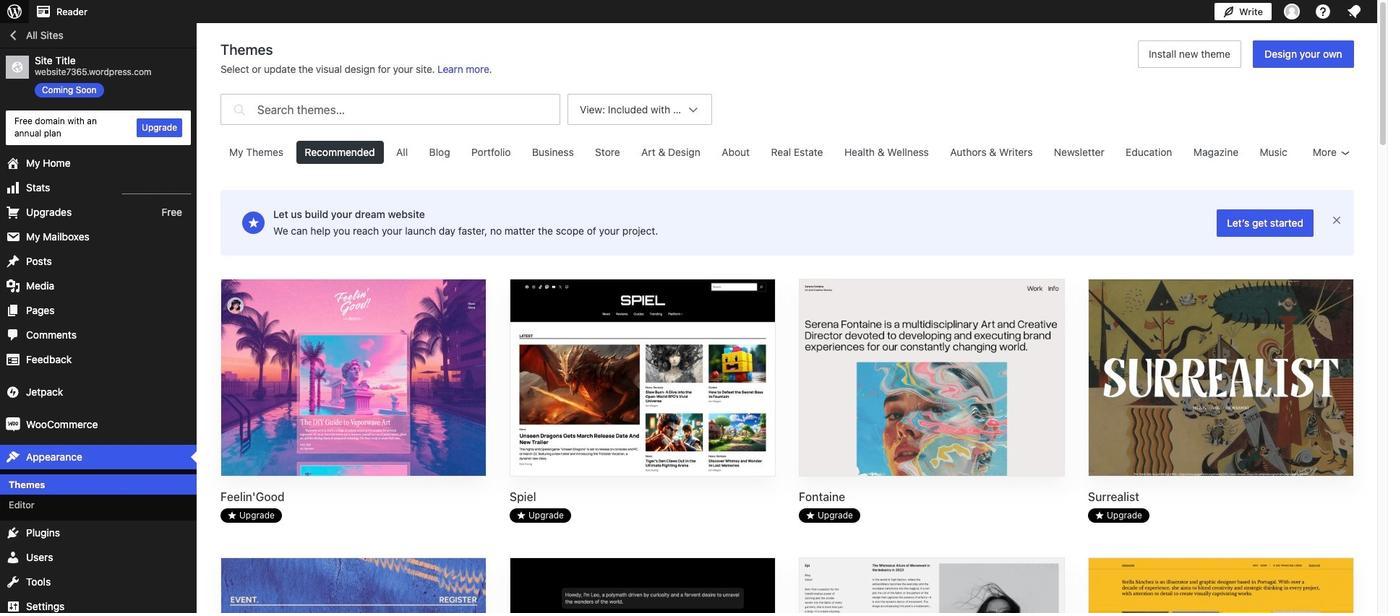 Task type: vqa. For each thing, say whether or not it's contained in the screenshot.
Dismiss Tips Icon
no



Task type: locate. For each thing, give the bounding box(es) containing it.
img image
[[6, 385, 20, 400], [6, 418, 20, 432]]

as its name states eventual is a theme designed for events and ceremonies. it is simple, and direct allowing users to display the essence of their subject with a large artwork on the homepage. image
[[221, 559, 486, 614]]

organizer has a simple structure and displays only the necessary information a real portfolio can benefit from. it's ready to be used by designers, artists, architects, and creators. image
[[1089, 559, 1354, 614]]

1 vertical spatial img image
[[6, 418, 20, 432]]

manage your notifications image
[[1346, 3, 1363, 20]]

Search search field
[[257, 95, 560, 124]]

messagerie is a theme that brings the mobile messaging experience to your wordpress site. image
[[511, 559, 775, 614]]

None search field
[[221, 90, 560, 129]]

0 vertical spatial img image
[[6, 385, 20, 400]]

epi is a simple blog theme with a sticky left sidebar. image
[[800, 559, 1064, 614]]

spiel is a game magazine theme. image
[[511, 280, 775, 478]]

help image
[[1315, 3, 1332, 20]]

fontaine is a portfolio/profile theme designed for visual designers who appreciate the bold simplicity of brutalist aesthetics. the goal was to create a theme that gracefully steps back, allowing your content to shine and capture the spotlight. image
[[800, 280, 1064, 478]]

dismiss image
[[1331, 214, 1343, 226]]



Task type: describe. For each thing, give the bounding box(es) containing it.
1 img image from the top
[[6, 385, 20, 400]]

highest hourly views 0 image
[[122, 185, 191, 194]]

open search image
[[230, 90, 249, 129]]

my profile image
[[1284, 4, 1300, 20]]

2 img image from the top
[[6, 418, 20, 432]]

surrealist is a block theme about the surrealism art movement. image
[[1089, 280, 1354, 478]]

a blog theme with a bold vaporwave aesthetic. its nostalgic atmosphere pays homage to the 80s and early 90s. image
[[221, 280, 486, 478]]

manage your sites image
[[6, 3, 23, 20]]



